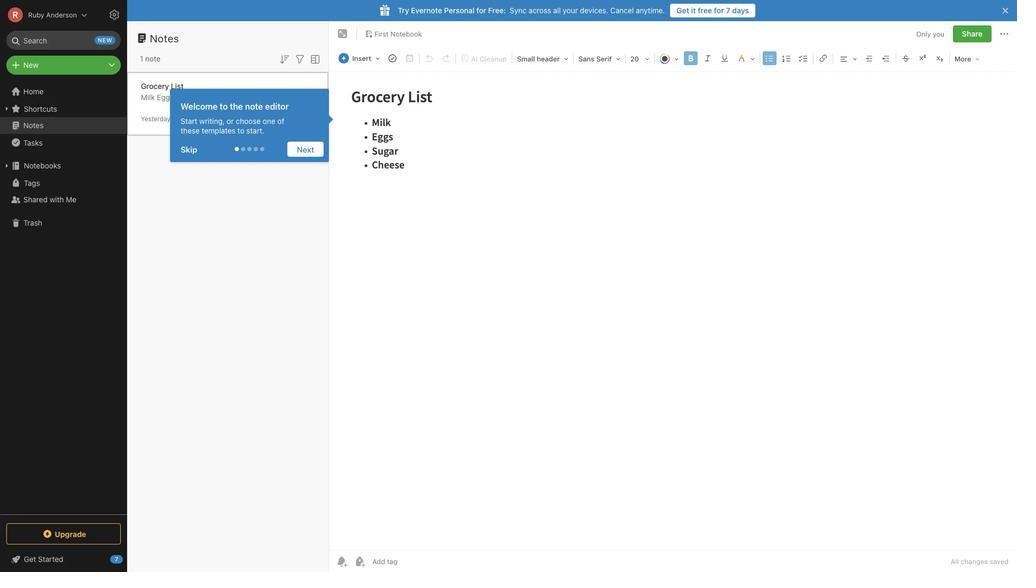 Task type: locate. For each thing, give the bounding box(es) containing it.
0 vertical spatial notes
[[150, 32, 179, 44]]

for inside button
[[714, 6, 725, 15]]

next
[[297, 145, 314, 154]]

notes
[[150, 32, 179, 44], [23, 121, 44, 130]]

personal
[[444, 6, 475, 15]]

header
[[537, 55, 560, 63]]

numbered list image
[[780, 51, 794, 66]]

upgrade button
[[6, 524, 121, 545]]

milk eggs sugar cheese
[[141, 93, 224, 102]]

start
[[181, 117, 197, 125]]

share
[[962, 29, 983, 38]]

free:
[[489, 6, 506, 15]]

Alignment field
[[835, 51, 861, 66]]

shortcuts
[[24, 104, 57, 113]]

to down choose
[[238, 126, 245, 135]]

1 for from the left
[[477, 6, 487, 15]]

list
[[171, 82, 184, 91]]

0 vertical spatial note
[[145, 54, 161, 63]]

tags
[[24, 178, 40, 187]]

notebooks link
[[0, 157, 127, 174]]

welcome to the note editor start writing, or choose one of these templates to start.
[[181, 101, 289, 135]]

2 for from the left
[[714, 6, 725, 15]]

subscript image
[[933, 51, 948, 66]]

task image
[[385, 51, 400, 66]]

me
[[66, 195, 76, 204]]

first notebook button
[[361, 27, 426, 41]]

all
[[553, 6, 561, 15]]

0 horizontal spatial for
[[477, 6, 487, 15]]

get it free for 7 days button
[[671, 4, 756, 17]]

grocery
[[141, 82, 169, 91]]

0 horizontal spatial note
[[145, 54, 161, 63]]

0 vertical spatial to
[[220, 101, 228, 111]]

note
[[145, 54, 161, 63], [245, 101, 263, 111]]

the
[[230, 101, 243, 111]]

for
[[477, 6, 487, 15], [714, 6, 725, 15]]

cheese
[[198, 93, 224, 102]]

Font size field
[[627, 51, 653, 66]]

these
[[181, 126, 200, 135]]

1 vertical spatial note
[[245, 101, 263, 111]]

indent image
[[862, 51, 877, 66]]

1 vertical spatial notes
[[23, 121, 44, 130]]

shared
[[23, 195, 48, 204]]

sugar
[[176, 93, 196, 102]]

for left "7"
[[714, 6, 725, 15]]

skip button
[[175, 142, 207, 157]]

sync
[[510, 6, 527, 15]]

0 horizontal spatial notes
[[23, 121, 44, 130]]

yesterday
[[141, 115, 171, 123]]

with
[[50, 195, 64, 204]]

sans
[[579, 55, 595, 63]]

writing,
[[199, 117, 225, 125]]

superscript image
[[916, 51, 931, 66]]

None search field
[[14, 31, 113, 50]]

to left the
[[220, 101, 228, 111]]

1 horizontal spatial to
[[238, 126, 245, 135]]

only you
[[917, 30, 945, 38]]

1 horizontal spatial notes
[[150, 32, 179, 44]]

outdent image
[[879, 51, 894, 66]]

7
[[726, 6, 731, 15]]

Search text field
[[14, 31, 113, 50]]

editor
[[265, 101, 289, 111]]

for for free:
[[477, 6, 487, 15]]

1 horizontal spatial for
[[714, 6, 725, 15]]

notes inside note list element
[[150, 32, 179, 44]]

changes
[[961, 558, 988, 566]]

tags button
[[0, 174, 127, 191]]

Font color field
[[656, 51, 683, 66]]

tasks button
[[0, 134, 127, 151]]

1 horizontal spatial note
[[245, 101, 263, 111]]

notes up 1 note
[[150, 32, 179, 44]]

first notebook
[[375, 30, 422, 38]]

bold image
[[684, 51, 699, 66]]

0 horizontal spatial to
[[220, 101, 228, 111]]

for left free:
[[477, 6, 487, 15]]

insert link image
[[816, 51, 831, 66]]

1 vertical spatial to
[[238, 126, 245, 135]]

one
[[263, 117, 276, 125]]

to
[[220, 101, 228, 111], [238, 126, 245, 135]]

trash link
[[0, 215, 127, 232]]

note up choose
[[245, 101, 263, 111]]

all
[[951, 558, 959, 566]]

notes up tasks
[[23, 121, 44, 130]]

your
[[563, 6, 578, 15]]

tree
[[0, 83, 127, 514]]

grocery list
[[141, 82, 184, 91]]

free
[[698, 6, 713, 15]]

shared with me
[[23, 195, 76, 204]]

days
[[733, 6, 749, 15]]

note right '1'
[[145, 54, 161, 63]]



Task type: vqa. For each thing, say whether or not it's contained in the screenshot.
1st tab list from the bottom
no



Task type: describe. For each thing, give the bounding box(es) containing it.
bulleted list image
[[763, 51, 778, 66]]

home link
[[0, 83, 127, 100]]

only
[[917, 30, 932, 38]]

it
[[692, 6, 696, 15]]

home
[[23, 87, 44, 96]]

upgrade
[[55, 530, 86, 539]]

across
[[529, 6, 551, 15]]

Note Editor text field
[[329, 72, 1018, 551]]

welcome
[[181, 101, 218, 111]]

of
[[278, 117, 284, 125]]

anytime.
[[636, 6, 665, 15]]

templates
[[202, 126, 236, 135]]

get it free for 7 days
[[677, 6, 749, 15]]

add a reminder image
[[336, 555, 348, 568]]

shortcuts button
[[0, 100, 127, 117]]

20
[[631, 55, 639, 63]]

notes inside tree
[[23, 121, 44, 130]]

cancel
[[611, 6, 634, 15]]

click to collapse image
[[123, 553, 131, 566]]

note inside welcome to the note editor start writing, or choose one of these templates to start.
[[245, 101, 263, 111]]

italic image
[[701, 51, 716, 66]]

note window element
[[329, 21, 1018, 572]]

trash
[[23, 219, 42, 227]]

Insert field
[[336, 51, 384, 66]]

first
[[375, 30, 389, 38]]

serif
[[597, 55, 612, 63]]

Highlight field
[[734, 51, 759, 66]]

Font family field
[[575, 51, 624, 66]]

for for 7
[[714, 6, 725, 15]]

skip
[[181, 145, 197, 154]]

you
[[933, 30, 945, 38]]

milk
[[141, 93, 155, 102]]

Heading level field
[[514, 51, 572, 66]]

or
[[227, 117, 234, 125]]

note list element
[[127, 21, 329, 572]]

underline image
[[718, 51, 732, 66]]

try evernote personal for free: sync across all your devices. cancel anytime.
[[398, 6, 665, 15]]

checklist image
[[797, 51, 811, 66]]

get
[[677, 6, 690, 15]]

tree containing home
[[0, 83, 127, 514]]

all changes saved
[[951, 558, 1009, 566]]

1 note
[[140, 54, 161, 63]]

next button
[[287, 142, 324, 157]]

small header
[[517, 55, 560, 63]]

new button
[[6, 56, 121, 75]]

tasks
[[23, 138, 43, 147]]

new
[[23, 61, 39, 69]]

sans serif
[[579, 55, 612, 63]]

eggs
[[157, 93, 174, 102]]

shared with me link
[[0, 191, 127, 208]]

choose
[[236, 117, 261, 125]]

small
[[517, 55, 535, 63]]

settings image
[[108, 8, 121, 21]]

1
[[140, 54, 143, 63]]

share button
[[953, 25, 992, 42]]

add tag image
[[354, 555, 366, 568]]

insert
[[352, 54, 372, 62]]

Add tag field
[[372, 557, 451, 566]]

devices.
[[580, 6, 609, 15]]

expand notebooks image
[[3, 162, 11, 170]]

More field
[[951, 51, 984, 66]]

more
[[955, 55, 972, 63]]

evernote
[[411, 6, 442, 15]]

notes link
[[0, 117, 127, 134]]

notebooks
[[24, 161, 61, 170]]

try
[[398, 6, 409, 15]]

saved
[[990, 558, 1009, 566]]

expand note image
[[337, 28, 349, 40]]

start.
[[247, 126, 264, 135]]

notebook
[[391, 30, 422, 38]]

strikethrough image
[[899, 51, 914, 66]]



